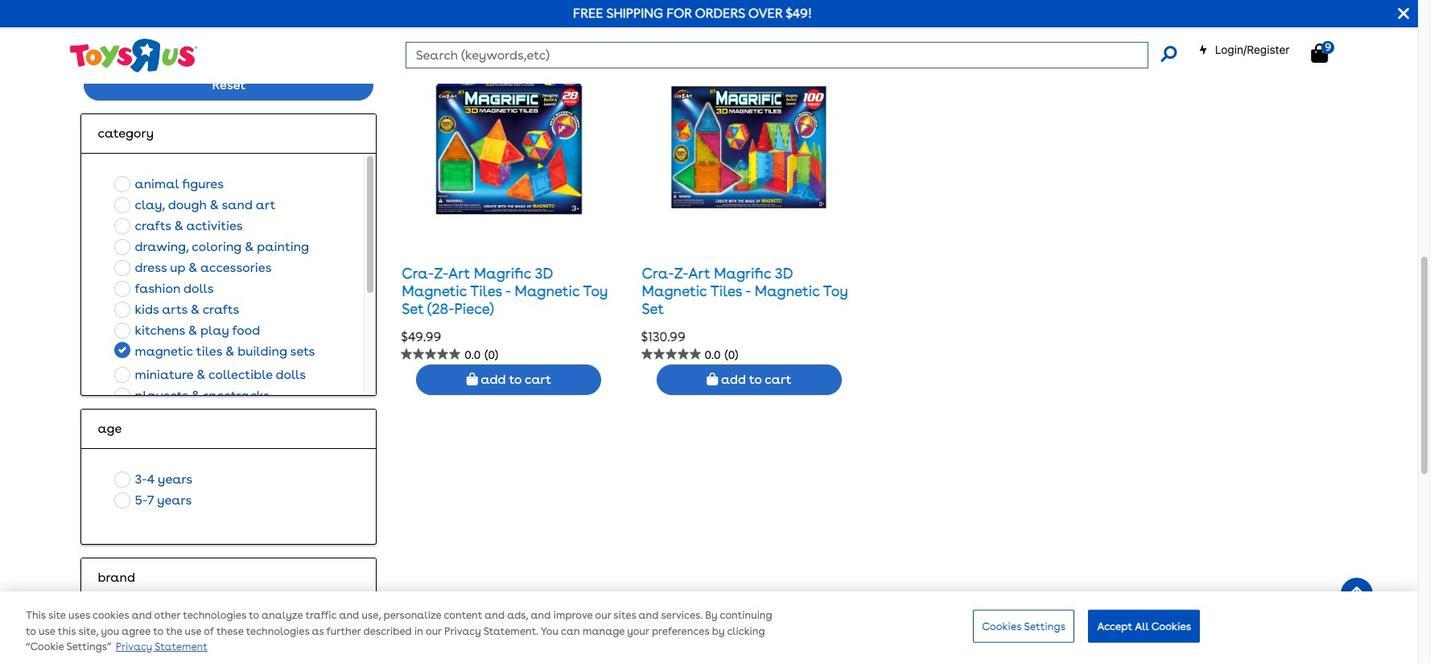 Task type: describe. For each thing, give the bounding box(es) containing it.
dress up & accessories
[[135, 260, 272, 275]]

magnetic tiles & building sets button
[[110, 341, 320, 365]]

product-tab tab panel
[[69, 23, 1349, 663]]

$49.99
[[401, 329, 441, 345]]

3-4 years button
[[110, 469, 197, 490]]

site
[[48, 610, 66, 622]]

- for cra-z-art magrific 3d magnetic tiles - magnetic toy set (28-piece)
[[505, 283, 511, 299]]

as
[[312, 625, 324, 637]]

z- for cra-z-art
[[163, 621, 176, 636]]

& inside 'button'
[[174, 218, 183, 233]]

z- for cra-z-art magrific 3d magnetic tiles - magnetic toy set (28-piece)
[[434, 265, 448, 282]]

clay, dough & sand art
[[135, 197, 275, 212]]

art for cra-z-art magrific 3d magnetic tiles - magnetic toy set
[[688, 265, 710, 282]]

dress up & accessories button
[[110, 258, 276, 278]]

set for cra-z-art magrific 3d magnetic tiles - magnetic toy set
[[642, 300, 664, 317]]

coloring
[[192, 239, 242, 254]]

the
[[166, 625, 182, 637]]

playsets
[[135, 388, 188, 403]]

reset button
[[84, 70, 374, 101]]

(28-
[[427, 300, 454, 317]]

dolls inside "button"
[[184, 281, 214, 296]]

1 cookies from the left
[[982, 620, 1022, 632]]

kitchens
[[135, 323, 185, 338]]

free shipping for orders over $49!
[[573, 6, 812, 21]]

0 vertical spatial technologies
[[183, 610, 246, 622]]

age element
[[98, 419, 360, 439]]

settings"
[[66, 641, 112, 653]]

cookies settings button
[[973, 610, 1075, 643]]

$49!
[[786, 6, 812, 21]]

this site uses cookies and other technologies to analyze traffic and use, personalize content and ads, and improve our sites and services. by continuing to use this site, you agree to the use of these technologies as further described in our privacy statement. you can manage your preferences by clicking "cookie settings"
[[26, 610, 772, 653]]

4
[[147, 472, 155, 487]]

sets
[[290, 344, 315, 359]]

add to cart for cra-z-art magrific 3d magnetic tiles - magnetic toy set
[[718, 372, 791, 387]]

drawing, coloring & painting
[[135, 239, 309, 254]]

all
[[1135, 620, 1149, 632]]

toy for cra-z-art magrific 3d magnetic tiles - magnetic toy set (28-piece)
[[583, 283, 608, 299]]

years for 3-4 years
[[158, 472, 192, 487]]

free
[[573, 6, 603, 21]]

login/register button
[[1198, 42, 1290, 58]]

miniature & collectible dolls button
[[110, 365, 311, 386]]

crafts & activities
[[135, 218, 243, 233]]

dress
[[135, 260, 167, 275]]

shipping
[[606, 6, 663, 21]]

of
[[204, 625, 214, 637]]

this
[[26, 610, 46, 622]]

can
[[561, 625, 580, 637]]

5 and from the left
[[639, 610, 659, 622]]

kitchens & play food button
[[110, 320, 265, 341]]

3-4 years
[[135, 472, 192, 487]]

playsets & racetracks
[[135, 388, 269, 403]]

cra- for cra-z-art magrific 3d magnetic tiles - magnetic toy set
[[642, 265, 674, 282]]

figures
[[182, 176, 224, 192]]

art for cra-z-art magrific 3d magnetic tiles - magnetic toy set (28-piece)
[[448, 265, 470, 282]]

3 magnetic from the left
[[642, 283, 707, 299]]

shopping bag image inside 9 link
[[1311, 43, 1328, 63]]

5-7 years button
[[110, 490, 197, 511]]

drawing, coloring & painting button
[[110, 237, 314, 258]]

accept
[[1097, 620, 1132, 632]]

improve
[[553, 610, 593, 622]]

statement.
[[483, 625, 538, 637]]

age
[[98, 421, 122, 436]]

& up accessories
[[245, 239, 254, 254]]

privacy statement link
[[116, 641, 208, 653]]

cra-z-art magrific 3d magnetic tiles - magnetic toy set image
[[668, 67, 830, 228]]

add to cart button for cra-z-art magrific 3d magnetic tiles - magnetic toy set
[[656, 365, 842, 395]]

- for cra-z-art magrific 3d magnetic tiles - magnetic toy set
[[746, 283, 751, 299]]

add for cra-z-art magrific 3d magnetic tiles - magnetic toy set (28-piece)
[[481, 372, 506, 387]]

clay, dough & sand art button
[[110, 195, 280, 216]]

clay,
[[135, 197, 165, 212]]

toys r us image
[[69, 37, 198, 74]]

& down miniature & collectible dolls button
[[191, 388, 200, 403]]

manage
[[583, 625, 625, 637]]

privacy statement
[[116, 641, 208, 653]]

site,
[[78, 625, 98, 637]]

miniature
[[135, 367, 193, 382]]

in
[[414, 625, 423, 637]]

Enter Keyword or Item No. search field
[[405, 42, 1148, 68]]

this
[[58, 625, 76, 637]]

magrific for cra-z-art magrific 3d magnetic tiles - magnetic toy set (28-piece)
[[474, 265, 531, 282]]

clicking
[[727, 625, 765, 637]]

accept all cookies
[[1097, 620, 1191, 632]]

& inside button
[[210, 197, 219, 212]]

services.
[[661, 610, 703, 622]]

crafts & activities button
[[110, 216, 248, 237]]

4 magnetic from the left
[[755, 283, 820, 299]]

0 horizontal spatial our
[[426, 625, 442, 637]]

shopping bag image for cra-z-art magrific 3d magnetic tiles - magnetic toy set (28-piece)
[[467, 373, 478, 385]]

3d for cra-z-art magrific 3d magnetic tiles - magnetic toy set
[[775, 265, 793, 282]]

1 use from the left
[[39, 625, 55, 637]]

animal figures
[[135, 176, 224, 192]]

miniature & collectible dolls
[[135, 367, 306, 382]]

content
[[444, 610, 482, 622]]

magnetic
[[135, 344, 193, 359]]

fashion
[[135, 281, 181, 296]]

kids
[[135, 302, 159, 317]]

activities
[[186, 218, 243, 233]]

2 and from the left
[[339, 610, 359, 622]]

described
[[363, 625, 412, 637]]

kitchens & play food
[[135, 323, 260, 338]]

up
[[170, 260, 185, 275]]

1 magnetic from the left
[[402, 283, 467, 299]]

1 vertical spatial technologies
[[246, 625, 309, 637]]

traffic
[[305, 610, 337, 622]]

accept all cookies button
[[1088, 610, 1200, 643]]

3d for cra-z-art magrific 3d magnetic tiles - magnetic toy set (28-piece)
[[535, 265, 553, 282]]



Task type: vqa. For each thing, say whether or not it's contained in the screenshot.
5.0 associated with 5.0 (23)
no



Task type: locate. For each thing, give the bounding box(es) containing it.
years down 3-4 years
[[157, 493, 192, 508]]

tiles for cra-z-art magrific 3d magnetic tiles - magnetic toy set
[[710, 283, 742, 299]]

- inside cra-z-art magrific 3d magnetic tiles - magnetic toy set (28-piece)
[[505, 283, 511, 299]]

reset
[[212, 77, 246, 93]]

and up your
[[639, 610, 659, 622]]

agree
[[122, 625, 151, 637]]

brand
[[98, 570, 135, 585]]

other
[[154, 610, 180, 622]]

0.0 (0) down "cra-z-art magrific 3d magnetic tiles - magnetic toy set"
[[705, 349, 738, 362]]

1 vertical spatial privacy
[[116, 641, 152, 653]]

1 horizontal spatial 3d
[[775, 265, 793, 282]]

1 horizontal spatial shopping bag image
[[707, 373, 718, 385]]

personalize
[[384, 610, 441, 622]]

0 vertical spatial crafts
[[135, 218, 171, 233]]

racetracks
[[203, 388, 269, 403]]

2 cart from the left
[[765, 372, 791, 387]]

2 toy from the left
[[823, 283, 848, 299]]

1 horizontal spatial crafts
[[203, 302, 239, 317]]

$130.99
[[641, 329, 685, 345]]

& right arts
[[190, 302, 199, 317]]

painting
[[257, 239, 309, 254]]

1 and from the left
[[132, 610, 152, 622]]

and up agree
[[132, 610, 152, 622]]

1 vertical spatial crafts
[[203, 302, 239, 317]]

preferences
[[652, 625, 709, 637]]

cra- up $130.99
[[642, 265, 674, 282]]

2
[[845, 25, 852, 38]]

cra- up the (28-
[[402, 265, 434, 282]]

3 and from the left
[[485, 610, 505, 622]]

0 horizontal spatial add to cart button
[[416, 365, 602, 395]]

art for cra-z-art
[[176, 621, 196, 636]]

technologies
[[183, 610, 246, 622], [246, 625, 309, 637]]

3d
[[535, 265, 553, 282], [775, 265, 793, 282]]

accessories
[[200, 260, 272, 275]]

(0) for cra-z-art magrific 3d magnetic tiles - magnetic toy set
[[725, 349, 738, 362]]

0 horizontal spatial -
[[505, 283, 511, 299]]

0 horizontal spatial use
[[39, 625, 55, 637]]

2 horizontal spatial cra-
[[642, 265, 674, 282]]

by
[[705, 610, 718, 622]]

cart for cra-z-art magrific 3d magnetic tiles - magnetic toy set (28-piece)
[[525, 372, 551, 387]]

magrific
[[474, 265, 531, 282], [714, 265, 771, 282]]

cart for cra-z-art magrific 3d magnetic tiles - magnetic toy set
[[765, 372, 791, 387]]

3d inside cra-z-art magrific 3d magnetic tiles - magnetic toy set (28-piece)
[[535, 265, 553, 282]]

- inside "cra-z-art magrific 3d magnetic tiles - magnetic toy set"
[[746, 283, 751, 299]]

set inside "cra-z-art magrific 3d magnetic tiles - magnetic toy set"
[[642, 300, 664, 317]]

1 0.0 from the left
[[465, 349, 481, 362]]

1 toy from the left
[[583, 283, 608, 299]]

4 and from the left
[[531, 610, 551, 622]]

cra- up privacy statement on the left of the page
[[135, 621, 163, 636]]

dolls down sets
[[276, 367, 306, 382]]

0 vertical spatial years
[[158, 472, 192, 487]]

0 horizontal spatial 0.0
[[465, 349, 481, 362]]

0 horizontal spatial set
[[402, 300, 424, 317]]

privacy down the content
[[444, 625, 481, 637]]

you
[[541, 625, 559, 637]]

our up manage
[[595, 610, 611, 622]]

0 horizontal spatial magrific
[[474, 265, 531, 282]]

cra- inside "cra-z-art magrific 3d magnetic tiles - magnetic toy set"
[[642, 265, 674, 282]]

2 set from the left
[[642, 300, 664, 317]]

art
[[256, 197, 275, 212]]

2 horizontal spatial art
[[688, 265, 710, 282]]

cra- inside cra-z-art magrific 3d magnetic tiles - magnetic toy set (28-piece)
[[402, 265, 434, 282]]

1 vertical spatial years
[[157, 493, 192, 508]]

9
[[1325, 41, 1331, 53]]

0 horizontal spatial shopping bag image
[[467, 373, 478, 385]]

2 3d from the left
[[775, 265, 793, 282]]

crafts inside "button"
[[203, 302, 239, 317]]

shopping bag image
[[1311, 43, 1328, 63], [467, 373, 478, 385], [707, 373, 718, 385]]

sand
[[222, 197, 253, 212]]

0 vertical spatial dolls
[[184, 281, 214, 296]]

5-7 years
[[135, 493, 192, 508]]

0 horizontal spatial privacy
[[116, 641, 152, 653]]

0 horizontal spatial dolls
[[184, 281, 214, 296]]

use left of
[[185, 625, 201, 637]]

add to cart button for cra-z-art magrific 3d magnetic tiles - magnetic toy set (28-piece)
[[416, 365, 602, 395]]

privacy down agree
[[116, 641, 152, 653]]

1 horizontal spatial cra-
[[402, 265, 434, 282]]

0 horizontal spatial z-
[[163, 621, 176, 636]]

2 magrific from the left
[[714, 265, 771, 282]]

1 horizontal spatial dolls
[[276, 367, 306, 382]]

tiles for cra-z-art magrific 3d magnetic tiles - magnetic toy set (28-piece)
[[470, 283, 502, 299]]

cookies settings
[[982, 620, 1066, 632]]

you
[[101, 625, 119, 637]]

0.0 down "cra-z-art magrific 3d magnetic tiles - magnetic toy set"
[[705, 349, 721, 362]]

dolls down dress up & accessories button
[[184, 281, 214, 296]]

0 horizontal spatial 0.0 (0)
[[465, 349, 498, 362]]

0 vertical spatial our
[[595, 610, 611, 622]]

magnetic tiles & building sets
[[135, 344, 315, 359]]

3-
[[135, 472, 147, 487]]

shopping bag image for cra-z-art magrific 3d magnetic tiles - magnetic toy set
[[707, 373, 718, 385]]

close button image
[[1398, 5, 1409, 23]]

1 horizontal spatial 0.0
[[705, 349, 721, 362]]

use
[[39, 625, 55, 637], [185, 625, 201, 637]]

9 link
[[1311, 41, 1344, 64]]

login/register
[[1215, 43, 1290, 56]]

cra- for cra-z-art
[[135, 621, 163, 636]]

1 horizontal spatial add
[[721, 372, 746, 387]]

crafts inside 'button'
[[135, 218, 171, 233]]

0 horizontal spatial toy
[[583, 283, 608, 299]]

1 horizontal spatial cookies
[[1151, 620, 1191, 632]]

2 horizontal spatial shopping bag image
[[1311, 43, 1328, 63]]

& right tiles
[[225, 344, 234, 359]]

1 cart from the left
[[525, 372, 551, 387]]

& down kids arts & crafts at top left
[[188, 323, 197, 338]]

cra-z-art magrific 3d magnetic tiles - magnetic toy set
[[642, 265, 848, 317]]

continuing
[[720, 610, 772, 622]]

cra- inside button
[[135, 621, 163, 636]]

technologies down analyze
[[246, 625, 309, 637]]

2 tiles from the left
[[710, 283, 742, 299]]

0 horizontal spatial add
[[481, 372, 506, 387]]

toy for cra-z-art magrific 3d magnetic tiles - magnetic toy set
[[823, 283, 848, 299]]

2 use from the left
[[185, 625, 201, 637]]

2 add to cart button from the left
[[656, 365, 842, 395]]

orders
[[695, 6, 745, 21]]

& inside button
[[188, 260, 197, 275]]

0.0 (0) down piece)
[[465, 349, 498, 362]]

statement
[[155, 641, 208, 653]]

further
[[327, 625, 361, 637]]

1 horizontal spatial add to cart
[[718, 372, 791, 387]]

1 horizontal spatial privacy
[[444, 625, 481, 637]]

dolls inside button
[[276, 367, 306, 382]]

tiles inside "cra-z-art magrific 3d magnetic tiles - magnetic toy set"
[[710, 283, 742, 299]]

add to cart button
[[416, 365, 602, 395], [656, 365, 842, 395]]

2 cookies from the left
[[1151, 620, 1191, 632]]

uses
[[68, 610, 90, 622]]

2 0.0 from the left
[[705, 349, 721, 362]]

1 horizontal spatial art
[[448, 265, 470, 282]]

0 horizontal spatial (0)
[[485, 349, 498, 362]]

analyze
[[262, 610, 303, 622]]

settings
[[1024, 620, 1066, 632]]

None search field
[[405, 42, 1176, 68]]

building
[[238, 344, 287, 359]]

cookies right "all"
[[1151, 620, 1191, 632]]

1 add from the left
[[481, 372, 506, 387]]

tiles inside cra-z-art magrific 3d magnetic tiles - magnetic toy set (28-piece)
[[470, 283, 502, 299]]

& right "up"
[[188, 260, 197, 275]]

1 set from the left
[[402, 300, 424, 317]]

collectible
[[208, 367, 273, 382]]

cra-z-art magrific 3d magnetic tiles - magnetic toy set (28-piece)
[[402, 265, 608, 317]]

(0) down piece)
[[485, 349, 498, 362]]

art inside "cra-z-art magrific 3d magnetic tiles - magnetic toy set"
[[688, 265, 710, 282]]

kids arts & crafts
[[135, 302, 239, 317]]

z- inside "cra-z-art magrific 3d magnetic tiles - magnetic toy set"
[[674, 265, 688, 282]]

1 horizontal spatial -
[[746, 283, 751, 299]]

cra-z-art magrific 3d magnetic tiles - magnetic toy set link
[[642, 265, 848, 317]]

z- inside cra-z-art magrific 3d magnetic tiles - magnetic toy set (28-piece)
[[434, 265, 448, 282]]

3d inside "cra-z-art magrific 3d magnetic tiles - magnetic toy set"
[[775, 265, 793, 282]]

1 (0) from the left
[[485, 349, 498, 362]]

z- for cra-z-art magrific 3d magnetic tiles - magnetic toy set
[[674, 265, 688, 282]]

5-
[[135, 493, 147, 508]]

crafts up play
[[203, 302, 239, 317]]

& up activities
[[210, 197, 219, 212]]

magrific inside cra-z-art magrific 3d magnetic tiles - magnetic toy set (28-piece)
[[474, 265, 531, 282]]

1 horizontal spatial (0)
[[725, 349, 738, 362]]

cra-z-art magrific 3d magnetic tiles - magnetic toy set (28-piece) image
[[428, 67, 590, 228]]

cra- for cra-z-art magrific 3d magnetic tiles - magnetic toy set (28-piece)
[[402, 265, 434, 282]]

0 horizontal spatial cra-
[[135, 621, 163, 636]]

1 horizontal spatial cart
[[765, 372, 791, 387]]

brand element
[[98, 568, 360, 588]]

0.0 (0) for cra-z-art magrific 3d magnetic tiles - magnetic toy set (28-piece)
[[465, 349, 498, 362]]

(0) down cra-z-art magrific 3d magnetic tiles - magnetic toy set link
[[725, 349, 738, 362]]

animal figures button
[[110, 174, 229, 195]]

0 horizontal spatial 3d
[[535, 265, 553, 282]]

set for cra-z-art magrific 3d magnetic tiles - magnetic toy set (28-piece)
[[402, 300, 424, 317]]

play
[[200, 323, 229, 338]]

1 add to cart button from the left
[[416, 365, 602, 395]]

0 horizontal spatial tiles
[[470, 283, 502, 299]]

add to cart for cra-z-art magrific 3d magnetic tiles - magnetic toy set (28-piece)
[[478, 372, 551, 387]]

magrific for cra-z-art magrific 3d magnetic tiles - magnetic toy set
[[714, 265, 771, 282]]

1 horizontal spatial toy
[[823, 283, 848, 299]]

1 horizontal spatial our
[[595, 610, 611, 622]]

art inside cra-z-art magrific 3d magnetic tiles - magnetic toy set (28-piece)
[[448, 265, 470, 282]]

cookies
[[982, 620, 1022, 632], [1151, 620, 1191, 632]]

sites
[[614, 610, 636, 622]]

set
[[402, 300, 424, 317], [642, 300, 664, 317]]

z- up the (28-
[[434, 265, 448, 282]]

0 vertical spatial privacy
[[444, 625, 481, 637]]

privacy
[[444, 625, 481, 637], [116, 641, 152, 653]]

and up the statement.
[[485, 610, 505, 622]]

0.0 for cra-z-art magrific 3d magnetic tiles - magnetic toy set
[[705, 349, 721, 362]]

1 horizontal spatial 0.0 (0)
[[705, 349, 738, 362]]

0 horizontal spatial cookies
[[982, 620, 1022, 632]]

results
[[854, 25, 893, 38]]

7
[[147, 493, 154, 508]]

cra-z-art magrific 3d magnetic tiles - magnetic toy set (28-piece) link
[[402, 265, 608, 317]]

category element
[[98, 124, 360, 143]]

our right in
[[426, 625, 442, 637]]

& up playsets & racetracks
[[196, 367, 205, 382]]

1 add to cart from the left
[[478, 372, 551, 387]]

fashion dolls
[[135, 281, 214, 296]]

years for 5-7 years
[[157, 493, 192, 508]]

2 - from the left
[[746, 283, 751, 299]]

cra-z-art button
[[110, 618, 200, 639]]

and
[[132, 610, 152, 622], [339, 610, 359, 622], [485, 610, 505, 622], [531, 610, 551, 622], [639, 610, 659, 622]]

0.0 (0)
[[465, 349, 498, 362], [705, 349, 738, 362]]

technologies up of
[[183, 610, 246, 622]]

cookies left settings
[[982, 620, 1022, 632]]

toy inside cra-z-art magrific 3d magnetic tiles - magnetic toy set (28-piece)
[[583, 283, 608, 299]]

0 horizontal spatial crafts
[[135, 218, 171, 233]]

1 - from the left
[[505, 283, 511, 299]]

magrific inside "cra-z-art magrific 3d magnetic tiles - magnetic toy set"
[[714, 265, 771, 282]]

1 horizontal spatial magrific
[[714, 265, 771, 282]]

1 0.0 (0) from the left
[[465, 349, 498, 362]]

z- up $130.99
[[674, 265, 688, 282]]

crafts down clay, at left top
[[135, 218, 171, 233]]

dolls
[[184, 281, 214, 296], [276, 367, 306, 382]]

0 horizontal spatial cart
[[525, 372, 551, 387]]

0.0 (0) for cra-z-art magrific 3d magnetic tiles - magnetic toy set
[[705, 349, 738, 362]]

set up $130.99
[[642, 300, 664, 317]]

kids arts & crafts button
[[110, 299, 244, 320]]

cra-z-art
[[135, 621, 196, 636]]

1 vertical spatial dolls
[[276, 367, 306, 382]]

1 horizontal spatial tiles
[[710, 283, 742, 299]]

cra-
[[402, 265, 434, 282], [642, 265, 674, 282], [135, 621, 163, 636]]

playsets & racetracks button
[[110, 386, 274, 406]]

& down dough
[[174, 218, 183, 233]]

dough
[[168, 197, 207, 212]]

arts
[[162, 302, 187, 317]]

set left the (28-
[[402, 300, 424, 317]]

crafts
[[135, 218, 171, 233], [203, 302, 239, 317]]

2 add to cart from the left
[[718, 372, 791, 387]]

1 3d from the left
[[535, 265, 553, 282]]

cookies
[[93, 610, 129, 622]]

& inside "button"
[[190, 302, 199, 317]]

use up '"cookie'
[[39, 625, 55, 637]]

z- up privacy statement on the left of the page
[[163, 621, 176, 636]]

1 horizontal spatial use
[[185, 625, 201, 637]]

(0) for cra-z-art magrific 3d magnetic tiles - magnetic toy set (28-piece)
[[485, 349, 498, 362]]

1 tiles from the left
[[470, 283, 502, 299]]

1 horizontal spatial z-
[[434, 265, 448, 282]]

1 magrific from the left
[[474, 265, 531, 282]]

2 horizontal spatial z-
[[674, 265, 688, 282]]

ads,
[[507, 610, 528, 622]]

tiles
[[470, 283, 502, 299], [710, 283, 742, 299]]

2 magnetic from the left
[[515, 283, 580, 299]]

1 horizontal spatial add to cart button
[[656, 365, 842, 395]]

0 horizontal spatial art
[[176, 621, 196, 636]]

for
[[667, 6, 692, 21]]

years up 5-7 years
[[158, 472, 192, 487]]

art inside button
[[176, 621, 196, 636]]

free shipping for orders over $49! link
[[573, 6, 812, 21]]

toy inside "cra-z-art magrific 3d magnetic tiles - magnetic toy set"
[[823, 283, 848, 299]]

0 horizontal spatial add to cart
[[478, 372, 551, 387]]

1 horizontal spatial set
[[642, 300, 664, 317]]

set inside cra-z-art magrific 3d magnetic tiles - magnetic toy set (28-piece)
[[402, 300, 424, 317]]

privacy inside this site uses cookies and other technologies to analyze traffic and use, personalize content and ads, and improve our sites and services. by continuing to use this site, you agree to the use of these technologies as further described in our privacy statement. you can manage your preferences by clicking "cookie settings"
[[444, 625, 481, 637]]

and up you
[[531, 610, 551, 622]]

tiles
[[196, 344, 222, 359]]

use,
[[362, 610, 381, 622]]

1 vertical spatial our
[[426, 625, 442, 637]]

toy
[[583, 283, 608, 299], [823, 283, 848, 299]]

0.0 down piece)
[[465, 349, 481, 362]]

2 (0) from the left
[[725, 349, 738, 362]]

z- inside cra-z-art button
[[163, 621, 176, 636]]

2 0.0 (0) from the left
[[705, 349, 738, 362]]

0.0 for cra-z-art magrific 3d magnetic tiles - magnetic toy set (28-piece)
[[465, 349, 481, 362]]

add for cra-z-art magrific 3d magnetic tiles - magnetic toy set
[[721, 372, 746, 387]]

2 add from the left
[[721, 372, 746, 387]]

"cookie
[[26, 641, 64, 653]]

and up further at the bottom
[[339, 610, 359, 622]]



